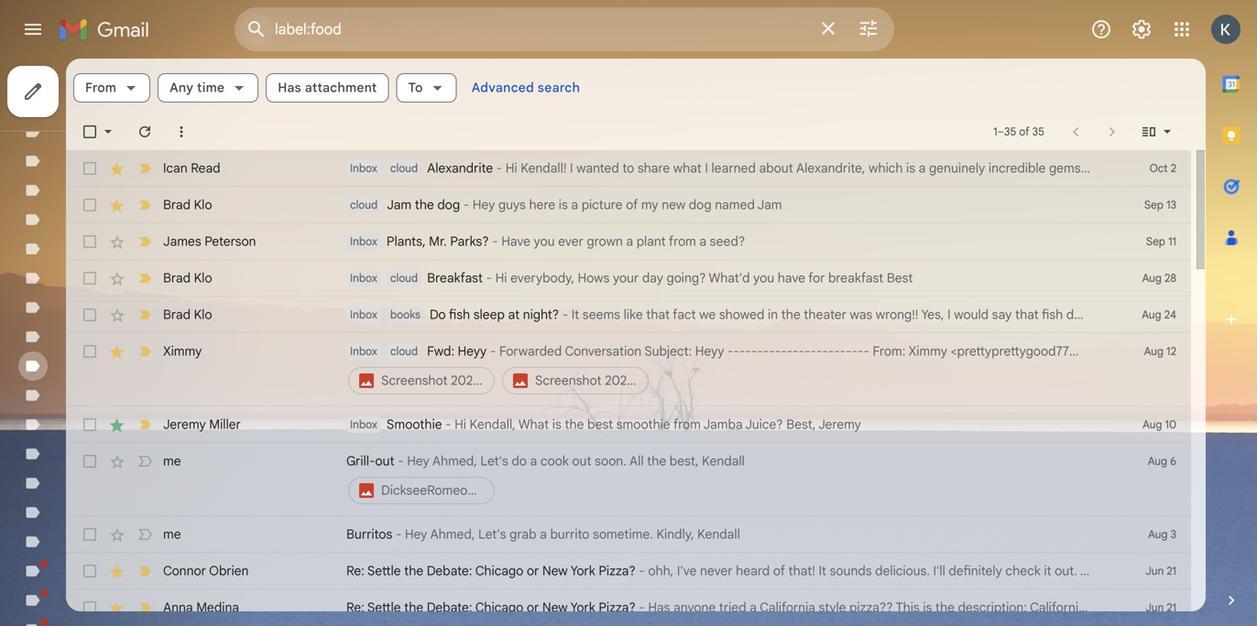 Task type: describe. For each thing, give the bounding box(es) containing it.
breakfast
[[427, 270, 483, 286]]

1 jam from the left
[[387, 197, 412, 213]]

new for medina
[[542, 600, 568, 616]]

night?
[[523, 307, 559, 323]]

1 ximmy from the left
[[163, 344, 202, 360]]

aug for aug 3
[[1148, 528, 1168, 542]]

jeremy miller
[[163, 417, 241, 433]]

klo for breakfast
[[194, 270, 212, 286]]

a right 'grab'
[[540, 527, 547, 543]]

1 vertical spatial let's
[[478, 527, 506, 543]]

inbox for do fish sleep at night? -
[[350, 308, 377, 322]]

fish
[[449, 307, 470, 323]]

variety
[[1206, 160, 1246, 176]]

Search mail text field
[[275, 20, 806, 38]]

grill-out - hey ahmed, let's do a cook out soon. all the best, kendall
[[346, 454, 745, 470]]

1 jeremy from the left
[[163, 417, 206, 433]]

attachment
[[305, 80, 377, 96]]

cloud for breakfast
[[390, 272, 418, 285]]

brad for cloud
[[163, 197, 191, 213]]

advanced search button
[[464, 71, 587, 104]]

jun 21 for medina
[[1146, 602, 1177, 615]]

hows
[[578, 270, 610, 286]]

chicago for anna medina
[[475, 600, 524, 616]]

any
[[170, 80, 194, 96]]

do
[[430, 307, 446, 323]]

cook
[[541, 454, 569, 470]]

named
[[715, 197, 755, 213]]

sep 11
[[1146, 235, 1177, 249]]

to
[[408, 80, 423, 96]]

at
[[508, 307, 520, 323]]

search
[[538, 80, 580, 96]]

row containing james peterson
[[66, 224, 1191, 260]]

gmail image
[[59, 11, 159, 48]]

the
[[1113, 160, 1135, 176]]

aug for aug 6
[[1148, 455, 1168, 469]]

brad klo for breakfast
[[163, 270, 212, 286]]

1 vertical spatial kendall
[[697, 527, 740, 543]]

all
[[630, 454, 644, 470]]

any time
[[170, 80, 225, 96]]

0 vertical spatial you
[[534, 234, 555, 250]]

conversation
[[565, 344, 642, 360]]

aug 12
[[1144, 345, 1177, 359]]

1 horizontal spatial you
[[753, 270, 774, 286]]

main menu image
[[22, 18, 44, 40]]

burritos
[[346, 527, 392, 543]]

ican read
[[163, 160, 220, 176]]

burritos - hey ahmed, let's grab a burrito sometime. kindly, kendall
[[346, 527, 740, 543]]

fwd: heyy - forwarded conversation subject: heyy ------------------------ from: ximmy <prettyprettygood77@gmail.com> date: fri, jun 16, 20
[[427, 344, 1257, 360]]

ever
[[558, 234, 583, 250]]

grab
[[510, 527, 537, 543]]

inbox inside inbox plants, mr. parks? - have you ever grown a plant from a seed?
[[350, 235, 377, 249]]

here
[[529, 197, 555, 213]]

what
[[673, 160, 702, 176]]

1 dog from the left
[[437, 197, 460, 213]]

connor obrien
[[163, 564, 249, 580]]

sep for have you ever grown a plant from a seed?
[[1146, 235, 1166, 249]]

0 vertical spatial from
[[669, 234, 696, 250]]

2 jam from the left
[[757, 197, 782, 213]]

sleep
[[473, 307, 505, 323]]

2 vertical spatial is
[[552, 417, 562, 433]]

has attachment button
[[266, 73, 389, 103]]

best,
[[670, 454, 699, 470]]

more image
[[172, 123, 191, 141]]

2
[[1171, 162, 1177, 175]]

ahmed, inside cell
[[432, 454, 477, 470]]

2 out from the left
[[572, 454, 592, 470]]

2 row from the top
[[66, 187, 1191, 224]]

chicago for connor obrien
[[475, 564, 524, 580]]

kindly,
[[656, 527, 694, 543]]

grown
[[587, 234, 623, 250]]

11
[[1168, 235, 1177, 249]]

settings image
[[1131, 18, 1153, 40]]

parks?
[[450, 234, 489, 250]]

mr.
[[429, 234, 447, 250]]

the inside cell
[[647, 454, 666, 470]]

a left genuinely
[[919, 160, 926, 176]]

subject:
[[645, 344, 692, 360]]

has
[[278, 80, 301, 96]]

1 vertical spatial is
[[559, 197, 568, 213]]

2 ximmy from the left
[[909, 344, 947, 360]]

advanced
[[472, 80, 534, 96]]

hi for hi everybody, hows your day going? what'd you have for breakfast best
[[495, 270, 507, 286]]

aug 10
[[1143, 418, 1177, 432]]

to
[[622, 160, 634, 176]]

what'd
[[709, 270, 750, 286]]

refresh image
[[136, 123, 154, 141]]

cloud inside cloud jam the dog - hey guys here is a picture of my new dog named jam
[[350, 198, 378, 212]]

obrien
[[209, 564, 249, 580]]

cloud jam the dog - hey guys here is a picture of my new dog named jam
[[350, 197, 782, 213]]

best,
[[786, 417, 816, 433]]

aug 24
[[1142, 308, 1177, 322]]

0 vertical spatial hey
[[473, 197, 495, 213]]

read
[[191, 160, 220, 176]]

do fish sleep at night? -
[[430, 307, 572, 323]]

plants,
[[387, 234, 426, 250]]

me for aug 6
[[163, 454, 181, 470]]

sep 13
[[1144, 198, 1177, 212]]

wanted
[[576, 160, 619, 176]]

james peterson
[[163, 234, 256, 250]]

miller
[[209, 417, 241, 433]]

28
[[1165, 272, 1177, 285]]

debate: for anna medina
[[427, 600, 472, 616]]

inbox for alexandrite - hi kendall! i wanted to share what i learned about alexandrite, which is a genuinely incredible gemstone. the alexandrite variety di
[[350, 162, 377, 175]]

aug 3
[[1148, 528, 1177, 542]]

guys
[[498, 197, 526, 213]]

do
[[512, 454, 527, 470]]

kendall!
[[521, 160, 567, 176]]

sep for hey guys here is a picture of my new dog named jam
[[1144, 198, 1164, 212]]

breakfast
[[828, 270, 884, 286]]

or for obrien
[[527, 564, 539, 580]]

kendall,
[[470, 417, 516, 433]]

row containing ican read
[[66, 150, 1257, 187]]

jun for medina
[[1146, 602, 1164, 615]]

row containing ximmy
[[66, 334, 1257, 407]]

have
[[778, 270, 805, 286]]

brad klo for do
[[163, 307, 212, 323]]

to button
[[396, 73, 457, 103]]

2 i from the left
[[705, 160, 708, 176]]

inbox inside inbox smoothie - hi kendall, what is the best smoothie from jamba juice? best, jeremy
[[350, 418, 377, 432]]

inbox smoothie - hi kendall, what is the best smoothie from jamba juice? best, jeremy
[[350, 417, 861, 433]]

klo for do
[[194, 307, 212, 323]]

search mail image
[[240, 13, 273, 46]]

brad for do
[[163, 307, 191, 323]]

medina
[[196, 600, 239, 616]]

4 row from the top
[[66, 260, 1191, 297]]

1 vertical spatial from
[[673, 417, 701, 433]]

learned
[[712, 160, 756, 176]]

13
[[1167, 198, 1177, 212]]

ican
[[163, 160, 188, 176]]

any time button
[[158, 73, 259, 103]]

dickseeromeoandjuliet.jpg
[[381, 483, 542, 499]]

1 heyy from the left
[[458, 344, 487, 360]]

soon.
[[595, 454, 627, 470]]

a left plant
[[626, 234, 633, 250]]

best
[[587, 417, 613, 433]]

6
[[1170, 455, 1177, 469]]

alexandrite
[[1138, 160, 1203, 176]]

klo for cloud
[[194, 197, 212, 213]]



Task type: vqa. For each thing, say whether or not it's contained in the screenshot.
Sep
yes



Task type: locate. For each thing, give the bounding box(es) containing it.
2 settle from the top
[[367, 600, 401, 616]]

1 debate: from the top
[[427, 564, 472, 580]]

0 vertical spatial sep
[[1144, 198, 1164, 212]]

0 horizontal spatial dog
[[437, 197, 460, 213]]

1 vertical spatial klo
[[194, 270, 212, 286]]

2 jun 21 from the top
[[1146, 602, 1177, 615]]

1 horizontal spatial ximmy
[[909, 344, 947, 360]]

pizza?
[[599, 564, 636, 580], [599, 600, 636, 616]]

aug left 24
[[1142, 308, 1162, 322]]

cell
[[346, 343, 1257, 398], [346, 453, 1100, 508]]

2 chicago from the top
[[475, 600, 524, 616]]

me up connor
[[163, 527, 181, 543]]

cloud for fwd:
[[390, 345, 418, 359]]

2 vertical spatial brad
[[163, 307, 191, 323]]

1 vertical spatial me
[[163, 527, 181, 543]]

21 for anna medina
[[1167, 602, 1177, 615]]

jamba
[[703, 417, 743, 433]]

re: settle the debate: chicago or new york pizza? - for medina
[[346, 600, 648, 616]]

2 vertical spatial jun
[[1146, 602, 1164, 615]]

None checkbox
[[81, 233, 99, 251], [81, 563, 99, 581], [81, 233, 99, 251], [81, 563, 99, 581]]

1 vertical spatial 21
[[1167, 602, 1177, 615]]

2 brad from the top
[[163, 270, 191, 286]]

inbox for fwd: heyy - forwarded conversation subject: heyy ------------------------ from: ximmy <prettyprettygood77@gmail.com> date: fri, jun 16, 20
[[350, 345, 377, 359]]

debate:
[[427, 564, 472, 580], [427, 600, 472, 616]]

1 inbox from the top
[[350, 162, 377, 175]]

2 brad klo from the top
[[163, 270, 212, 286]]

0 vertical spatial let's
[[480, 454, 508, 470]]

brad
[[163, 197, 191, 213], [163, 270, 191, 286], [163, 307, 191, 323]]

1 vertical spatial sep
[[1146, 235, 1166, 249]]

advanced search
[[472, 80, 580, 96]]

row containing jeremy miller
[[66, 407, 1191, 444]]

hi left kendall,
[[455, 417, 466, 433]]

2 debate: from the top
[[427, 600, 472, 616]]

row
[[66, 150, 1257, 187], [66, 187, 1191, 224], [66, 224, 1191, 260], [66, 260, 1191, 297], [66, 297, 1191, 334], [66, 334, 1257, 407], [66, 407, 1191, 444], [66, 444, 1191, 517], [66, 517, 1191, 553], [66, 553, 1191, 590], [66, 590, 1191, 627]]

2 new from the top
[[542, 600, 568, 616]]

you left ever
[[534, 234, 555, 250]]

i left wanted
[[570, 160, 573, 176]]

cell for me
[[346, 453, 1100, 508]]

brad for breakfast
[[163, 270, 191, 286]]

smoothie
[[387, 417, 442, 433]]

0 horizontal spatial heyy
[[458, 344, 487, 360]]

seed?
[[710, 234, 745, 250]]

0 vertical spatial cell
[[346, 343, 1257, 398]]

inbox left "fwd:"
[[350, 345, 377, 359]]

inbox plants, mr. parks? - have you ever grown a plant from a seed?
[[350, 234, 745, 250]]

0 vertical spatial me
[[163, 454, 181, 470]]

a left seed?
[[699, 234, 707, 250]]

ahmed, down dickseeromeoandjuliet.jpg
[[430, 527, 475, 543]]

ximmy
[[163, 344, 202, 360], [909, 344, 947, 360]]

1 vertical spatial york
[[571, 600, 595, 616]]

0 vertical spatial or
[[527, 564, 539, 580]]

1 or from the top
[[527, 564, 539, 580]]

0 vertical spatial re:
[[346, 564, 364, 580]]

anna medina
[[163, 600, 239, 616]]

0 vertical spatial ahmed,
[[432, 454, 477, 470]]

inbox
[[350, 162, 377, 175], [350, 235, 377, 249], [350, 272, 377, 285], [350, 308, 377, 322], [350, 345, 377, 359], [350, 418, 377, 432]]

kendall
[[702, 454, 745, 470], [697, 527, 740, 543]]

1 vertical spatial chicago
[[475, 600, 524, 616]]

cloud
[[390, 162, 418, 175], [350, 198, 378, 212], [390, 272, 418, 285], [390, 345, 418, 359]]

3 klo from the top
[[194, 307, 212, 323]]

inbox for breakfast - hi everybody, hows your day going? what'd you have for breakfast best
[[350, 272, 377, 285]]

from left jamba
[[673, 417, 701, 433]]

is
[[906, 160, 915, 176], [559, 197, 568, 213], [552, 417, 562, 433]]

2 re: settle the debate: chicago or new york pizza? - from the top
[[346, 600, 648, 616]]

me down jeremy miller
[[163, 454, 181, 470]]

1 horizontal spatial out
[[572, 454, 592, 470]]

0 vertical spatial chicago
[[475, 564, 524, 580]]

0 vertical spatial hi
[[506, 160, 517, 176]]

2 inbox from the top
[[350, 235, 377, 249]]

alexandrite,
[[796, 160, 866, 176]]

out down the smoothie
[[375, 454, 395, 470]]

aug for aug 28
[[1142, 272, 1162, 285]]

jun
[[1205, 344, 1226, 360], [1146, 565, 1164, 579], [1146, 602, 1164, 615]]

1 out from the left
[[375, 454, 395, 470]]

0 vertical spatial is
[[906, 160, 915, 176]]

aug for aug 24
[[1142, 308, 1162, 322]]

york for connor obrien
[[571, 564, 595, 580]]

0 vertical spatial brad klo
[[163, 197, 212, 213]]

20
[[1248, 344, 1257, 360]]

inbox up grill-
[[350, 418, 377, 432]]

7 row from the top
[[66, 407, 1191, 444]]

10 row from the top
[[66, 553, 1191, 590]]

1 vertical spatial new
[[542, 600, 568, 616]]

you
[[534, 234, 555, 250], [753, 270, 774, 286]]

10
[[1165, 418, 1177, 432]]

hey left guys
[[473, 197, 495, 213]]

3 row from the top
[[66, 224, 1191, 260]]

heyy right "fwd:"
[[458, 344, 487, 360]]

16,
[[1230, 344, 1245, 360]]

0 horizontal spatial jeremy
[[163, 417, 206, 433]]

dog right new
[[689, 197, 712, 213]]

a left picture
[[571, 197, 578, 213]]

1 cell from the top
[[346, 343, 1257, 398]]

or for medina
[[527, 600, 539, 616]]

time
[[197, 80, 225, 96]]

1 me from the top
[[163, 454, 181, 470]]

me for aug 3
[[163, 527, 181, 543]]

0 vertical spatial re: settle the debate: chicago or new york pizza? -
[[346, 564, 648, 580]]

alexandrite - hi kendall! i wanted to share what i learned about alexandrite, which is a genuinely incredible gemstone. the alexandrite variety di
[[427, 160, 1257, 176]]

inbox left books
[[350, 308, 377, 322]]

0 vertical spatial new
[[542, 564, 568, 580]]

dog up mr.
[[437, 197, 460, 213]]

you left have
[[753, 270, 774, 286]]

1 vertical spatial settle
[[367, 600, 401, 616]]

aug 6
[[1148, 455, 1177, 469]]

1 new from the top
[[542, 564, 568, 580]]

cell containing grill-out
[[346, 453, 1100, 508]]

hi left kendall!
[[506, 160, 517, 176]]

1 horizontal spatial dog
[[689, 197, 712, 213]]

burrito
[[550, 527, 590, 543]]

peterson
[[205, 234, 256, 250]]

hey down the smoothie
[[407, 454, 429, 470]]

1 vertical spatial or
[[527, 600, 539, 616]]

which
[[869, 160, 903, 176]]

about
[[759, 160, 793, 176]]

jam up plants,
[[387, 197, 412, 213]]

from right plant
[[669, 234, 696, 250]]

0 vertical spatial 21
[[1167, 565, 1177, 579]]

inbox left plants,
[[350, 235, 377, 249]]

of
[[626, 197, 638, 213]]

3 brad klo from the top
[[163, 307, 212, 323]]

1 york from the top
[[571, 564, 595, 580]]

0 vertical spatial jun 21
[[1146, 565, 1177, 579]]

2 dog from the left
[[689, 197, 712, 213]]

i right the what
[[705, 160, 708, 176]]

5 inbox from the top
[[350, 345, 377, 359]]

1 vertical spatial jun 21
[[1146, 602, 1177, 615]]

support image
[[1090, 18, 1112, 40]]

breakfast - hi everybody, hows your day going? what'd you have for breakfast best
[[427, 270, 913, 286]]

inbox left breakfast
[[350, 272, 377, 285]]

3 brad from the top
[[163, 307, 191, 323]]

let's left the do
[[480, 454, 508, 470]]

1 vertical spatial hey
[[407, 454, 429, 470]]

1 21 from the top
[[1167, 565, 1177, 579]]

inbox down attachment
[[350, 162, 377, 175]]

sep left 13
[[1144, 198, 1164, 212]]

1 brad from the top
[[163, 197, 191, 213]]

oct
[[1150, 162, 1168, 175]]

9 row from the top
[[66, 517, 1191, 553]]

1 vertical spatial ahmed,
[[430, 527, 475, 543]]

a
[[919, 160, 926, 176], [571, 197, 578, 213], [626, 234, 633, 250], [699, 234, 707, 250], [530, 454, 537, 470], [540, 527, 547, 543]]

jeremy left miller
[[163, 417, 206, 433]]

ximmy up jeremy miller
[[163, 344, 202, 360]]

everybody,
[[510, 270, 575, 286]]

5 row from the top
[[66, 297, 1191, 334]]

ahmed, up dickseeromeoandjuliet.jpg
[[432, 454, 477, 470]]

1 horizontal spatial i
[[705, 160, 708, 176]]

cell down jamba
[[346, 453, 1100, 508]]

0 horizontal spatial ximmy
[[163, 344, 202, 360]]

toggle split pane mode image
[[1140, 123, 1158, 141]]

2 jeremy from the left
[[818, 417, 861, 433]]

1 pizza? from the top
[[599, 564, 636, 580]]

new
[[542, 564, 568, 580], [542, 600, 568, 616]]

juice?
[[745, 417, 783, 433]]

jeremy right best,
[[818, 417, 861, 433]]

aug 28
[[1142, 272, 1177, 285]]

0 vertical spatial pizza?
[[599, 564, 636, 580]]

1 chicago from the top
[[475, 564, 524, 580]]

1 jun 21 from the top
[[1146, 565, 1177, 579]]

re: for anna medina
[[346, 600, 364, 616]]

0 vertical spatial kendall
[[702, 454, 745, 470]]

new for obrien
[[542, 564, 568, 580]]

what
[[518, 417, 549, 433]]

jam
[[387, 197, 412, 213], [757, 197, 782, 213]]

hi for hi kendall! i wanted to share what i learned about alexandrite, which is a genuinely incredible gemstone. the alexandrite variety di
[[506, 160, 517, 176]]

let's left 'grab'
[[478, 527, 506, 543]]

2 cell from the top
[[346, 453, 1100, 508]]

2 vertical spatial hi
[[455, 417, 466, 433]]

clear search image
[[810, 10, 847, 47]]

2 klo from the top
[[194, 270, 212, 286]]

1 vertical spatial you
[[753, 270, 774, 286]]

picture
[[582, 197, 623, 213]]

settle for medina
[[367, 600, 401, 616]]

aug for aug 10
[[1143, 418, 1162, 432]]

cloud for alexandrite
[[390, 162, 418, 175]]

plant
[[637, 234, 666, 250]]

cell up best,
[[346, 343, 1257, 398]]

forwarded
[[499, 344, 562, 360]]

main content containing from
[[66, 59, 1257, 627]]

1 settle from the top
[[367, 564, 401, 580]]

0 vertical spatial klo
[[194, 197, 212, 213]]

21 for connor obrien
[[1167, 565, 1177, 579]]

re: for connor obrien
[[346, 564, 364, 580]]

2 re: from the top
[[346, 600, 364, 616]]

york
[[571, 564, 595, 580], [571, 600, 595, 616]]

share
[[638, 160, 670, 176]]

0 vertical spatial brad
[[163, 197, 191, 213]]

0 horizontal spatial out
[[375, 454, 395, 470]]

2 pizza? from the top
[[599, 600, 636, 616]]

fri,
[[1185, 344, 1203, 360]]

out right the cook
[[572, 454, 592, 470]]

james
[[163, 234, 201, 250]]

best
[[887, 270, 913, 286]]

0 vertical spatial york
[[571, 564, 595, 580]]

2 21 from the top
[[1167, 602, 1177, 615]]

12
[[1167, 345, 1177, 359]]

row containing anna medina
[[66, 590, 1191, 627]]

6 row from the top
[[66, 334, 1257, 407]]

sep left 11
[[1146, 235, 1166, 249]]

None search field
[[235, 7, 894, 51]]

the
[[415, 197, 434, 213], [565, 417, 584, 433], [647, 454, 666, 470], [404, 564, 423, 580], [404, 600, 423, 616]]

1 horizontal spatial jeremy
[[818, 417, 861, 433]]

smoothie
[[616, 417, 670, 433]]

1 i from the left
[[570, 160, 573, 176]]

2 vertical spatial brad klo
[[163, 307, 212, 323]]

ximmy right from:
[[909, 344, 947, 360]]

books
[[390, 308, 420, 322]]

2 me from the top
[[163, 527, 181, 543]]

aug left 6
[[1148, 455, 1168, 469]]

0 vertical spatial debate:
[[427, 564, 472, 580]]

1 klo from the top
[[194, 197, 212, 213]]

me
[[163, 454, 181, 470], [163, 527, 181, 543]]

aug left the 10
[[1143, 418, 1162, 432]]

1 re: settle the debate: chicago or new york pizza? - from the top
[[346, 564, 648, 580]]

from:
[[873, 344, 906, 360]]

<prettyprettygood77@gmail.com>
[[951, 344, 1147, 360]]

1 horizontal spatial heyy
[[695, 344, 724, 360]]

row containing connor obrien
[[66, 553, 1191, 590]]

re: settle the debate: chicago or new york pizza? - for obrien
[[346, 564, 648, 580]]

1 vertical spatial debate:
[[427, 600, 472, 616]]

6 inbox from the top
[[350, 418, 377, 432]]

kendall right kindly,
[[697, 527, 740, 543]]

pizza? for connor obrien
[[599, 564, 636, 580]]

2 heyy from the left
[[695, 344, 724, 360]]

0 horizontal spatial you
[[534, 234, 555, 250]]

main content
[[66, 59, 1257, 627]]

2 vertical spatial klo
[[194, 307, 212, 323]]

jam right named
[[757, 197, 782, 213]]

1 row from the top
[[66, 150, 1257, 187]]

0 vertical spatial settle
[[367, 564, 401, 580]]

is right which
[[906, 160, 915, 176]]

connor
[[163, 564, 206, 580]]

is right "what"
[[552, 417, 562, 433]]

has attachment
[[278, 80, 377, 96]]

1 re: from the top
[[346, 564, 364, 580]]

3
[[1171, 528, 1177, 542]]

2 or from the top
[[527, 600, 539, 616]]

11 row from the top
[[66, 590, 1191, 627]]

1 vertical spatial re: settle the debate: chicago or new york pizza? -
[[346, 600, 648, 616]]

0 horizontal spatial i
[[570, 160, 573, 176]]

hi up do fish sleep at night? -
[[495, 270, 507, 286]]

None checkbox
[[81, 123, 99, 141], [81, 159, 99, 178], [81, 196, 99, 214], [81, 269, 99, 288], [81, 306, 99, 324], [81, 343, 99, 361], [81, 416, 99, 434], [81, 453, 99, 471], [81, 526, 99, 544], [81, 599, 99, 618], [81, 123, 99, 141], [81, 159, 99, 178], [81, 196, 99, 214], [81, 269, 99, 288], [81, 306, 99, 324], [81, 343, 99, 361], [81, 416, 99, 434], [81, 453, 99, 471], [81, 526, 99, 544], [81, 599, 99, 618]]

jun for obrien
[[1146, 565, 1164, 579]]

4 inbox from the top
[[350, 308, 377, 322]]

incredible
[[989, 160, 1046, 176]]

brad klo
[[163, 197, 212, 213], [163, 270, 212, 286], [163, 307, 212, 323]]

advanced search options image
[[850, 10, 887, 47]]

is right here
[[559, 197, 568, 213]]

di
[[1249, 160, 1257, 176]]

hey
[[473, 197, 495, 213], [407, 454, 429, 470], [405, 527, 427, 543]]

sometime.
[[593, 527, 653, 543]]

date:
[[1151, 344, 1181, 360]]

0 vertical spatial jun
[[1205, 344, 1226, 360]]

1 vertical spatial jun
[[1146, 565, 1164, 579]]

brad klo for cloud
[[163, 197, 212, 213]]

1 vertical spatial brad
[[163, 270, 191, 286]]

going?
[[667, 270, 706, 286]]

cell containing fwd: heyy
[[346, 343, 1257, 398]]

1 horizontal spatial jam
[[757, 197, 782, 213]]

1 brad klo from the top
[[163, 197, 212, 213]]

1 vertical spatial cell
[[346, 453, 1100, 508]]

aug for aug 12
[[1144, 345, 1164, 359]]

heyy right subject: on the bottom
[[695, 344, 724, 360]]

2 vertical spatial hey
[[405, 527, 427, 543]]

1 vertical spatial hi
[[495, 270, 507, 286]]

aug left 28
[[1142, 272, 1162, 285]]

navigation
[[0, 59, 220, 627]]

1 vertical spatial pizza?
[[599, 600, 636, 616]]

aug left 3
[[1148, 528, 1168, 542]]

jun 21 for obrien
[[1146, 565, 1177, 579]]

kendall down jamba
[[702, 454, 745, 470]]

chicago
[[475, 564, 524, 580], [475, 600, 524, 616]]

2 york from the top
[[571, 600, 595, 616]]

tab list
[[1206, 59, 1257, 561]]

8 row from the top
[[66, 444, 1191, 517]]

aug left 12
[[1144, 345, 1164, 359]]

0 horizontal spatial jam
[[387, 197, 412, 213]]

pizza? for anna medina
[[599, 600, 636, 616]]

settle for obrien
[[367, 564, 401, 580]]

from
[[85, 80, 117, 96]]

aug
[[1142, 272, 1162, 285], [1142, 308, 1162, 322], [1144, 345, 1164, 359], [1143, 418, 1162, 432], [1148, 455, 1168, 469], [1148, 528, 1168, 542]]

york for anna medina
[[571, 600, 595, 616]]

1 vertical spatial brad klo
[[163, 270, 212, 286]]

3 inbox from the top
[[350, 272, 377, 285]]

fwd:
[[427, 344, 454, 360]]

debate: for connor obrien
[[427, 564, 472, 580]]

cell for ximmy
[[346, 343, 1257, 398]]

a right the do
[[530, 454, 537, 470]]

my
[[641, 197, 659, 213]]

1 vertical spatial re:
[[346, 600, 364, 616]]

hey right burritos
[[405, 527, 427, 543]]



